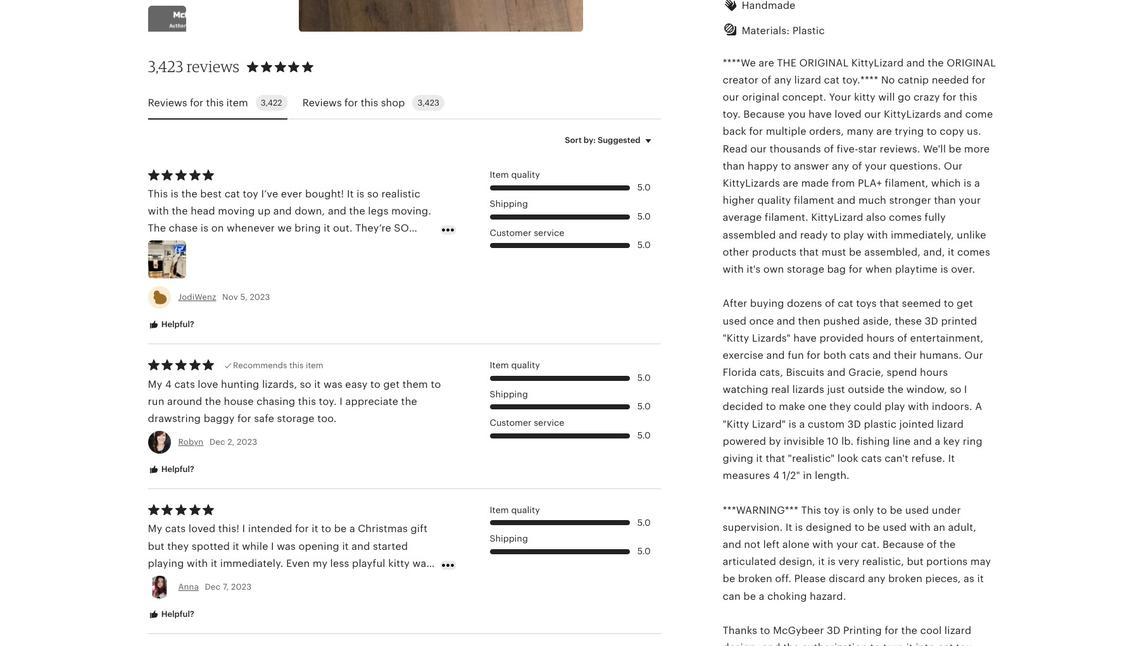 Task type: vqa. For each thing, say whether or not it's contained in the screenshot.
Choose associated with Choose a gift amount
no



Task type: locate. For each thing, give the bounding box(es) containing it.
for right back at the right top of page
[[749, 126, 763, 138]]

for down needed
[[943, 91, 957, 103]]

assembled,
[[864, 246, 921, 258]]

0 horizontal spatial kittylizards
[[723, 177, 780, 189]]

"kitty up exercise
[[723, 332, 749, 344]]

their
[[894, 349, 917, 361]]

2 customer from the top
[[490, 418, 532, 428]]

cat inside after buying dozens of cat toys that seemed to get used once and then pushed aside, these 3d printed "kitty lizards" have provided hours of entertainment, exercise and fun for both cats and their humans.  our florida cats, biscuits and gracie, spend hours watching real lizards just outside the window, so i decided to make one they could play with indoors.  a "kitty lizard" is a custom 3d plastic jointed lizard powered by invisible 10 lb. fishing line and a key ring giving it that "realistic" look cats can't refuse.  it measures 4 1/2" in length.
[[838, 298, 853, 310]]

0 horizontal spatial reviews
[[148, 97, 187, 109]]

multiple
[[766, 126, 806, 138]]

3 5.0 from the top
[[637, 240, 651, 250]]

the up portions
[[940, 539, 956, 551]]

quality inside ****we are the original kittylizard and the original creator of any lizard cat toy.****   no catnip needed for our original concept.  your kitty will go crazy for this toy.  because you have loved our kittylizards and come back for multiple orders, many are trying to copy us. read our thousands of five-star reviews. we'll be more than happy to answer any of your questions.  our kittylizards are made from pla+ filament, which is a higher quality filament and much stronger than your average filament.  kittylizard also comes fully assembled and ready to play with immediately, unlike other products that must be assembled, and, it comes with it's own storage bag for when playtime is over.
[[758, 195, 791, 207]]

giving
[[723, 453, 753, 465]]

cats up around
[[174, 378, 195, 390]]

comes
[[889, 212, 922, 224], [957, 246, 990, 258]]

2 "kitty from the top
[[723, 418, 749, 430]]

any up from
[[832, 160, 849, 172]]

and down from
[[837, 195, 856, 207]]

1 service from the top
[[534, 228, 564, 238]]

dec
[[210, 438, 225, 447], [205, 582, 220, 592]]

2023 right 2,
[[237, 438, 257, 447]]

1 vertical spatial storage
[[277, 413, 315, 425]]

3,423 reviews
[[148, 57, 239, 76]]

it inside ****we are the original kittylizard and the original creator of any lizard cat toy.****   no catnip needed for our original concept.  your kitty will go crazy for this toy.  because you have loved our kittylizards and come back for multiple orders, many are trying to copy us. read our thousands of five-star reviews. we'll be more than happy to answer any of your questions.  our kittylizards are made from pla+ filament, which is a higher quality filament and much stronger than your average filament.  kittylizard also comes fully assembled and ready to play with immediately, unlike other products that must be assembled, and, it comes with it's own storage bag for when playtime is over.
[[948, 246, 955, 258]]

1 horizontal spatial reviews
[[302, 97, 342, 109]]

helpful? button for robyn dec 2, 2023
[[138, 459, 204, 482]]

go
[[898, 91, 911, 103]]

1 original from the left
[[799, 57, 849, 69]]

2 horizontal spatial 3d
[[925, 315, 938, 327]]

1 vertical spatial lizard
[[937, 418, 964, 430]]

thanks to mcgybeer 3d printing for the cool lizard design, and the authorization to turn it into cat to
[[723, 625, 991, 646]]

realistic,
[[862, 556, 904, 568]]

it left was
[[314, 378, 321, 390]]

reviews down 3,423 reviews
[[148, 97, 187, 109]]

because inside ***warning***  this toy is only to be used under supervision.  it is designed to be used with an adult, and not left alone with your cat.  because of the articulated design, it is very realistic, but portions may be broken off.  please discard any broken pieces, as it can be a choking hazard.
[[883, 539, 924, 551]]

lizard inside ****we are the original kittylizard and the original creator of any lizard cat toy.****   no catnip needed for our original concept.  your kitty will go crazy for this toy.  because you have loved our kittylizards and come back for multiple orders, many are trying to copy us. read our thousands of five-star reviews. we'll be more than happy to answer any of your questions.  our kittylizards are made from pla+ filament, which is a higher quality filament and much stronger than your average filament.  kittylizard also comes fully assembled and ready to play with immediately, unlike other products that must be assembled, and, it comes with it's own storage bag for when playtime is over.
[[794, 74, 821, 86]]

1 vertical spatial helpful? button
[[138, 459, 204, 482]]

3 helpful? from the top
[[159, 610, 194, 619]]

used up realistic,
[[883, 522, 907, 534]]

suggested
[[598, 136, 640, 145]]

reviews.
[[880, 143, 920, 155]]

custom
[[808, 418, 845, 430]]

0 horizontal spatial 4
[[165, 378, 172, 390]]

and inside ***warning***  this toy is only to be used under supervision.  it is designed to be used with an adult, and not left alone with your cat.  because of the articulated design, it is very realistic, but portions may be broken off.  please discard any broken pieces, as it can be a choking hazard.
[[723, 539, 741, 551]]

it up alone
[[786, 522, 792, 534]]

helpful? down robyn "link" at the left of the page
[[159, 465, 194, 474]]

for right needed
[[972, 74, 986, 86]]

reviews right 3,422
[[302, 97, 342, 109]]

2023 for jodiwenz nov 5, 2023
[[250, 293, 270, 302]]

6 5.0 from the top
[[637, 431, 651, 441]]

1 vertical spatial our
[[864, 108, 881, 120]]

bag
[[827, 263, 846, 275]]

3 item from the top
[[490, 505, 509, 515]]

0 horizontal spatial original
[[799, 57, 849, 69]]

the down spend
[[888, 384, 904, 396]]

toys
[[856, 298, 877, 310]]

0 horizontal spatial play
[[844, 229, 864, 241]]

because inside ****we are the original kittylizard and the original creator of any lizard cat toy.****   no catnip needed for our original concept.  your kitty will go crazy for this toy.  because you have loved our kittylizards and come back for multiple orders, many are trying to copy us. read our thousands of five-star reviews. we'll be more than happy to answer any of your questions.  our kittylizards are made from pla+ filament, which is a higher quality filament and much stronger than your average filament.  kittylizard also comes fully assembled and ready to play with immediately, unlike other products that must be assembled, and, it comes with it's own storage bag for when playtime is over.
[[744, 108, 785, 120]]

2 helpful? button from the top
[[138, 459, 204, 482]]

0 vertical spatial design,
[[779, 556, 816, 568]]

2 broken from the left
[[888, 573, 923, 585]]

my 4 cats love hunting lizards, so it was easy to get them to run around the house chasing this toy. i appreciate the drawstring baggy for safe storage too.
[[148, 378, 441, 425]]

used down after
[[723, 315, 747, 327]]

lizard up concept.
[[794, 74, 821, 86]]

1 vertical spatial comes
[[957, 246, 990, 258]]

look
[[838, 453, 859, 465]]

0 vertical spatial cat
[[824, 74, 840, 86]]

kittylizards
[[884, 108, 941, 120], [723, 177, 780, 189]]

measures
[[723, 470, 770, 482]]

0 horizontal spatial your
[[836, 539, 858, 551]]

helpful? down jodiwenz
[[159, 320, 194, 330]]

as
[[964, 573, 975, 585]]

4 right my at the left bottom
[[165, 378, 172, 390]]

was
[[324, 378, 343, 390]]

1 horizontal spatial it
[[948, 453, 955, 465]]

1 horizontal spatial original
[[947, 57, 996, 69]]

0 horizontal spatial 3,423
[[148, 57, 183, 76]]

helpful? button
[[138, 314, 204, 337], [138, 459, 204, 482], [138, 603, 204, 627]]

florida
[[723, 367, 757, 379]]

must
[[822, 246, 846, 258]]

1 vertical spatial dec
[[205, 582, 220, 592]]

because down original
[[744, 108, 785, 120]]

0 horizontal spatial item
[[226, 97, 248, 109]]

1 horizontal spatial our
[[965, 349, 983, 361]]

for inside after buying dozens of cat toys that seemed to get used once and then pushed aside, these 3d printed "kitty lizards" have provided hours of entertainment, exercise and fun for both cats and their humans.  our florida cats, biscuits and gracie, spend hours watching real lizards just outside the window, so i decided to make one they could play with indoors.  a "kitty lizard" is a custom 3d plastic jointed lizard powered by invisible 10 lb. fishing line and a key ring giving it that "realistic" look cats can't refuse.  it measures 4 1/2" in length.
[[807, 349, 821, 361]]

play up must
[[844, 229, 864, 241]]

of down orders,
[[824, 143, 834, 155]]

1 vertical spatial item quality
[[490, 360, 540, 370]]

1 vertical spatial get
[[383, 378, 400, 390]]

much
[[859, 195, 886, 207]]

0 horizontal spatial our
[[944, 160, 963, 172]]

design, down alone
[[779, 556, 816, 568]]

0 vertical spatial storage
[[787, 263, 824, 275]]

lizard up key
[[937, 418, 964, 430]]

2 horizontal spatial any
[[868, 573, 886, 585]]

0 horizontal spatial storage
[[277, 413, 315, 425]]

baggy
[[204, 413, 235, 425]]

this left shop
[[361, 97, 378, 109]]

1 vertical spatial cats
[[174, 378, 195, 390]]

and up just
[[827, 367, 846, 379]]

1 horizontal spatial so
[[950, 384, 961, 396]]

kitty lizard articulated cat toy image 9 image
[[148, 6, 186, 44]]

storage
[[787, 263, 824, 275], [277, 413, 315, 425]]

3,423 right shop
[[418, 98, 439, 108]]

1 vertical spatial toy.
[[319, 396, 337, 408]]

1 vertical spatial have
[[794, 332, 817, 344]]

and up lizards"
[[777, 315, 795, 327]]

you
[[788, 108, 806, 120]]

0 vertical spatial because
[[744, 108, 785, 120]]

lizard right cool
[[945, 625, 972, 637]]

hours down "humans."
[[920, 367, 948, 379]]

kittylizards down happy
[[723, 177, 780, 189]]

could
[[854, 401, 882, 413]]

and inside thanks to mcgybeer 3d printing for the cool lizard design, and the authorization to turn it into cat to
[[762, 642, 781, 646]]

2 helpful? from the top
[[159, 465, 194, 474]]

and,
[[924, 246, 945, 258]]

0 vertical spatial comes
[[889, 212, 922, 224]]

1 vertical spatial than
[[934, 195, 956, 207]]

appreciate
[[345, 396, 398, 408]]

cat up your
[[824, 74, 840, 86]]

storage inside my 4 cats love hunting lizards, so it was easy to get them to run around the house chasing this toy. i appreciate the drawstring baggy for safe storage too.
[[277, 413, 315, 425]]

2023 right 5,
[[250, 293, 270, 302]]

get left 'them'
[[383, 378, 400, 390]]

run
[[148, 396, 164, 408]]

our up which
[[944, 160, 963, 172]]

get
[[957, 298, 973, 310], [383, 378, 400, 390]]

helpful? for robyn
[[159, 465, 194, 474]]

helpful? button down anna link
[[138, 603, 204, 627]]

1 horizontal spatial play
[[885, 401, 905, 413]]

0 vertical spatial dec
[[210, 438, 225, 447]]

it left "into"
[[906, 642, 913, 646]]

and down mcgybeer
[[762, 642, 781, 646]]

the inside after buying dozens of cat toys that seemed to get used once and then pushed aside, these 3d printed "kitty lizards" have provided hours of entertainment, exercise and fun for both cats and their humans.  our florida cats, biscuits and gracie, spend hours watching real lizards just outside the window, so i decided to make one they could play with indoors.  a "kitty lizard" is a custom 3d plastic jointed lizard powered by invisible 10 lb. fishing line and a key ring giving it that "realistic" look cats can't refuse.  it measures 4 1/2" in length.
[[888, 384, 904, 396]]

1 vertical spatial customer service
[[490, 418, 564, 428]]

our up happy
[[750, 143, 767, 155]]

this up the come
[[959, 91, 977, 103]]

3 item quality from the top
[[490, 505, 540, 515]]

dec for 7,
[[205, 582, 220, 592]]

1 item quality from the top
[[490, 170, 540, 180]]

0 horizontal spatial broken
[[738, 573, 772, 585]]

0 vertical spatial 3,423
[[148, 57, 183, 76]]

1 broken from the left
[[738, 573, 772, 585]]

7,
[[223, 582, 229, 592]]

of inside ***warning***  this toy is only to be used under supervision.  it is designed to be used with an adult, and not left alone with your cat.  because of the articulated design, it is very realistic, but portions may be broken off.  please discard any broken pieces, as it can be a choking hazard.
[[927, 539, 937, 551]]

0 vertical spatial 4
[[165, 378, 172, 390]]

1 reviews from the left
[[148, 97, 187, 109]]

1 vertical spatial because
[[883, 539, 924, 551]]

be right only
[[890, 504, 902, 516]]

1 vertical spatial "kitty
[[723, 418, 749, 430]]

both
[[823, 349, 846, 361]]

1 helpful? from the top
[[159, 320, 194, 330]]

2 5.0 from the top
[[637, 211, 651, 221]]

4 inside my 4 cats love hunting lizards, so it was easy to get them to run around the house chasing this toy. i appreciate the drawstring baggy for safe storage too.
[[165, 378, 172, 390]]

3,423 for 3,423
[[418, 98, 439, 108]]

toy. inside my 4 cats love hunting lizards, so it was easy to get them to run around the house chasing this toy. i appreciate the drawstring baggy for safe storage too.
[[319, 396, 337, 408]]

2 customer service from the top
[[490, 418, 564, 428]]

2023 for anna dec 7, 2023
[[231, 582, 252, 592]]

it right "giving"
[[756, 453, 763, 465]]

1 horizontal spatial design,
[[779, 556, 816, 568]]

1 vertical spatial item
[[490, 360, 509, 370]]

design, inside thanks to mcgybeer 3d printing for the cool lizard design, and the authorization to turn it into cat to
[[723, 642, 759, 646]]

are left made
[[783, 177, 798, 189]]

0 vertical spatial have
[[809, 108, 832, 120]]

1 horizontal spatial broken
[[888, 573, 923, 585]]

0 vertical spatial than
[[723, 160, 745, 172]]

3d up authorization
[[827, 625, 840, 637]]

2 item from the top
[[490, 360, 509, 370]]

1 vertical spatial design,
[[723, 642, 759, 646]]

this up lizards,
[[289, 361, 304, 370]]

is right toy
[[842, 504, 850, 516]]

1 horizontal spatial 4
[[773, 470, 780, 482]]

reviews for reviews for this shop
[[302, 97, 342, 109]]

cat.
[[861, 539, 880, 551]]

0 vertical spatial cats
[[849, 349, 870, 361]]

0 horizontal spatial toy.
[[319, 396, 337, 408]]

2 vertical spatial shipping
[[490, 534, 528, 544]]

products
[[752, 246, 797, 258]]

are up reviews.
[[877, 126, 892, 138]]

8 5.0 from the top
[[637, 547, 651, 557]]

to up appreciate
[[370, 378, 381, 390]]

1 shipping from the top
[[490, 199, 528, 209]]

any down realistic,
[[868, 573, 886, 585]]

1 horizontal spatial your
[[865, 160, 887, 172]]

dozens
[[787, 298, 822, 310]]

cats down 'fishing'
[[861, 453, 882, 465]]

robyn dec 2, 2023
[[178, 438, 257, 447]]

that down 'ready' at the right of the page
[[799, 246, 819, 258]]

0 vertical spatial that
[[799, 246, 819, 258]]

is down make
[[789, 418, 797, 430]]

a left choking
[[759, 590, 765, 602]]

2 vertical spatial are
[[783, 177, 798, 189]]

one
[[808, 401, 827, 413]]

be right can
[[744, 590, 756, 602]]

2 vertical spatial item
[[490, 505, 509, 515]]

and
[[907, 57, 925, 69], [944, 108, 963, 120], [837, 195, 856, 207], [779, 229, 797, 241], [777, 315, 795, 327], [766, 349, 785, 361], [873, 349, 891, 361], [827, 367, 846, 379], [914, 436, 932, 448], [723, 539, 741, 551], [762, 642, 781, 646]]

come
[[965, 108, 993, 120]]

3,423 inside 'tab list'
[[418, 98, 439, 108]]

have inside ****we are the original kittylizard and the original creator of any lizard cat toy.****   no catnip needed for our original concept.  your kitty will go crazy for this toy.  because you have loved our kittylizards and come back for multiple orders, many are trying to copy us. read our thousands of five-star reviews. we'll be more than happy to answer any of your questions.  our kittylizards are made from pla+ filament, which is a higher quality filament and much stronger than your average filament.  kittylizard also comes fully assembled and ready to play with immediately, unlike other products that must be assembled, and, it comes with it's own storage bag for when playtime is over.
[[809, 108, 832, 120]]

1 vertical spatial play
[[885, 401, 905, 413]]

so
[[300, 378, 311, 390], [950, 384, 961, 396]]

item for robyn dec 2, 2023
[[490, 360, 509, 370]]

helpful? button for anna dec 7, 2023
[[138, 603, 204, 627]]

1 horizontal spatial are
[[783, 177, 798, 189]]

a inside ****we are the original kittylizard and the original creator of any lizard cat toy.****   no catnip needed for our original concept.  your kitty will go crazy for this toy.  because you have loved our kittylizards and come back for multiple orders, many are trying to copy us. read our thousands of five-star reviews. we'll be more than happy to answer any of your questions.  our kittylizards are made from pla+ filament, which is a higher quality filament and much stronger than your average filament.  kittylizard also comes fully assembled and ready to play with immediately, unlike other products that must be assembled, and, it comes with it's own storage bag for when playtime is over.
[[974, 177, 980, 189]]

1 vertical spatial customer
[[490, 418, 532, 428]]

2 vertical spatial 3d
[[827, 625, 840, 637]]

lizard inside after buying dozens of cat toys that seemed to get used once and then pushed aside, these 3d printed "kitty lizards" have provided hours of entertainment, exercise and fun for both cats and their humans.  our florida cats, biscuits and gracie, spend hours watching real lizards just outside the window, so i decided to make one they could play with indoors.  a "kitty lizard" is a custom 3d plastic jointed lizard powered by invisible 10 lb. fishing line and a key ring giving it that "realistic" look cats can't refuse.  it measures 4 1/2" in length.
[[937, 418, 964, 430]]

be up the cat.
[[868, 522, 880, 534]]

is right which
[[964, 177, 972, 189]]

kittylizards up trying
[[884, 108, 941, 120]]

with down also
[[867, 229, 888, 241]]

3,423 for 3,423 reviews
[[148, 57, 183, 76]]

this inside ****we are the original kittylizard and the original creator of any lizard cat toy.****   no catnip needed for our original concept.  your kitty will go crazy for this toy.  because you have loved our kittylizards and come back for multiple orders, many are trying to copy us. read our thousands of five-star reviews. we'll be more than happy to answer any of your questions.  our kittylizards are made from pla+ filament, which is a higher quality filament and much stronger than your average filament.  kittylizard also comes fully assembled and ready to play with immediately, unlike other products that must be assembled, and, it comes with it's own storage bag for when playtime is over.
[[959, 91, 977, 103]]

2 vertical spatial 2023
[[231, 582, 252, 592]]

materials: plastic
[[742, 24, 825, 36]]

0 horizontal spatial so
[[300, 378, 311, 390]]

filament,
[[885, 177, 929, 189]]

0 horizontal spatial it
[[786, 522, 792, 534]]

0 vertical spatial used
[[723, 315, 747, 327]]

2023 for robyn dec 2, 2023
[[237, 438, 257, 447]]

lizard inside thanks to mcgybeer 3d printing for the cool lizard design, and the authorization to turn it into cat to
[[945, 625, 972, 637]]

left
[[763, 539, 780, 551]]

item left 3,422
[[226, 97, 248, 109]]

for up turn
[[885, 625, 899, 637]]

0 vertical spatial your
[[865, 160, 887, 172]]

2 vertical spatial used
[[883, 522, 907, 534]]

fishing
[[856, 436, 890, 448]]

helpful? down anna link
[[159, 610, 194, 619]]

very
[[838, 556, 860, 568]]

2 reviews from the left
[[302, 97, 342, 109]]

0 vertical spatial customer
[[490, 228, 532, 238]]

and up refuse.
[[914, 436, 932, 448]]

0 vertical spatial item
[[226, 97, 248, 109]]

reviews
[[148, 97, 187, 109], [302, 97, 342, 109]]

average
[[723, 212, 762, 224]]

and up catnip
[[907, 57, 925, 69]]

3 shipping from the top
[[490, 534, 528, 544]]

0 vertical spatial lizard
[[794, 74, 821, 86]]

toy
[[824, 504, 840, 516]]

0 horizontal spatial 3d
[[827, 625, 840, 637]]

1 horizontal spatial because
[[883, 539, 924, 551]]

1 vertical spatial cat
[[838, 298, 853, 310]]

1 customer from the top
[[490, 228, 532, 238]]

buying
[[750, 298, 784, 310]]

tab list
[[148, 88, 661, 120]]

3 helpful? button from the top
[[138, 603, 204, 627]]

2 vertical spatial helpful? button
[[138, 603, 204, 627]]

that inside ****we are the original kittylizard and the original creator of any lizard cat toy.****   no catnip needed for our original concept.  your kitty will go crazy for this toy.  because you have loved our kittylizards and come back for multiple orders, many are trying to copy us. read our thousands of five-star reviews. we'll be more than happy to answer any of your questions.  our kittylizards are made from pla+ filament, which is a higher quality filament and much stronger than your average filament.  kittylizard also comes fully assembled and ready to play with immediately, unlike other products that must be assembled, and, it comes with it's own storage bag for when playtime is over.
[[799, 246, 819, 258]]

1 horizontal spatial get
[[957, 298, 973, 310]]

orders,
[[809, 126, 844, 138]]

toy. up back at the right top of page
[[723, 108, 741, 120]]

is left 'very'
[[828, 556, 836, 568]]

to up "printed"
[[944, 298, 954, 310]]

be up can
[[723, 573, 735, 585]]

helpful? button down jodiwenz
[[138, 314, 204, 337]]

2 vertical spatial lizard
[[945, 625, 972, 637]]

toy.****
[[842, 74, 878, 86]]

helpful? button down robyn "link" at the left of the page
[[138, 459, 204, 482]]

"realistic"
[[788, 453, 835, 465]]

filament.
[[765, 212, 808, 224]]

tab list containing reviews for this item
[[148, 88, 661, 120]]

than down read
[[723, 160, 745, 172]]

to up must
[[831, 229, 841, 241]]

reviews for reviews for this item
[[148, 97, 187, 109]]

may
[[971, 556, 991, 568]]

that down by
[[766, 453, 785, 465]]

get up "printed"
[[957, 298, 973, 310]]

hours down aside,
[[867, 332, 895, 344]]

cats
[[849, 349, 870, 361], [174, 378, 195, 390], [861, 453, 882, 465]]

invisible
[[784, 436, 824, 448]]

0 vertical spatial our
[[944, 160, 963, 172]]

it inside after buying dozens of cat toys that seemed to get used once and then pushed aside, these 3d printed "kitty lizards" have provided hours of entertainment, exercise and fun for both cats and their humans.  our florida cats, biscuits and gracie, spend hours watching real lizards just outside the window, so i decided to make one they could play with indoors.  a "kitty lizard" is a custom 3d plastic jointed lizard powered by invisible 10 lb. fishing line and a key ring giving it that "realistic" look cats can't refuse.  it measures 4 1/2" in length.
[[948, 453, 955, 465]]

to right 'them'
[[431, 378, 441, 390]]

7 5.0 from the top
[[637, 518, 651, 528]]

under
[[932, 504, 961, 516]]

hazard.
[[810, 590, 846, 602]]

10
[[827, 436, 839, 448]]

0 horizontal spatial than
[[723, 160, 745, 172]]

0 vertical spatial are
[[759, 57, 774, 69]]

reviews for this shop
[[302, 97, 405, 109]]

us.
[[967, 126, 981, 138]]

2 vertical spatial helpful?
[[159, 610, 194, 619]]

1 horizontal spatial toy.
[[723, 108, 741, 120]]

0 horizontal spatial i
[[340, 396, 343, 408]]

creator
[[723, 74, 759, 86]]

than down which
[[934, 195, 956, 207]]

of up pushed
[[825, 298, 835, 310]]

toy.
[[723, 108, 741, 120], [319, 396, 337, 408]]

it
[[948, 246, 955, 258], [314, 378, 321, 390], [756, 453, 763, 465], [818, 556, 825, 568], [977, 573, 984, 585], [906, 642, 913, 646]]

1 vertical spatial kittylizard
[[811, 212, 863, 224]]

2 item quality from the top
[[490, 360, 540, 370]]

2 shipping from the top
[[490, 389, 528, 399]]

0 vertical spatial item
[[490, 170, 509, 180]]

the inside ****we are the original kittylizard and the original creator of any lizard cat toy.****   no catnip needed for our original concept.  your kitty will go crazy for this toy.  because you have loved our kittylizards and come back for multiple orders, many are trying to copy us. read our thousands of five-star reviews. we'll be more than happy to answer any of your questions.  our kittylizards are made from pla+ filament, which is a higher quality filament and much stronger than your average filament.  kittylizard also comes fully assembled and ready to play with immediately, unlike other products that must be assembled, and, it comes with it's own storage bag for when playtime is over.
[[928, 57, 944, 69]]

cat inside ****we are the original kittylizard and the original creator of any lizard cat toy.****   no catnip needed for our original concept.  your kitty will go crazy for this toy.  because you have loved our kittylizards and come back for multiple orders, many are trying to copy us. read our thousands of five-star reviews. we'll be more than happy to answer any of your questions.  our kittylizards are made from pla+ filament, which is a higher quality filament and much stronger than your average filament.  kittylizard also comes fully assembled and ready to play with immediately, unlike other products that must be assembled, and, it comes with it's own storage bag for when playtime is over.
[[824, 74, 840, 86]]

1 horizontal spatial than
[[934, 195, 956, 207]]

1 5.0 from the top
[[637, 182, 651, 193]]

2 vertical spatial item quality
[[490, 505, 540, 515]]

1 horizontal spatial storage
[[787, 263, 824, 275]]

***warning***  this toy is only to be used under supervision.  it is designed to be used with an adult, and not left alone with your cat.  because of the articulated design, it is very realistic, but portions may be broken off.  please discard any broken pieces, as it can be a choking hazard.
[[723, 504, 991, 602]]

have up orders,
[[809, 108, 832, 120]]

with left the an
[[910, 522, 931, 534]]

kittylizard down filament
[[811, 212, 863, 224]]

1 vertical spatial are
[[877, 126, 892, 138]]

3,423 down kitty lizard articulated cat toy image 9
[[148, 57, 183, 76]]

so right lizards,
[[300, 378, 311, 390]]

storage inside ****we are the original kittylizard and the original creator of any lizard cat toy.****   no catnip needed for our original concept.  your kitty will go crazy for this toy.  because you have loved our kittylizards and come back for multiple orders, many are trying to copy us. read our thousands of five-star reviews. we'll be more than happy to answer any of your questions.  our kittylizards are made from pla+ filament, which is a higher quality filament and much stronger than your average filament.  kittylizard also comes fully assembled and ready to play with immediately, unlike other products that must be assembled, and, it comes with it's own storage bag for when playtime is over.
[[787, 263, 824, 275]]

window,
[[906, 384, 947, 396]]

for down house
[[237, 413, 251, 425]]

design, down thanks
[[723, 642, 759, 646]]

1 vertical spatial any
[[832, 160, 849, 172]]

with down other
[[723, 263, 744, 275]]

this right chasing
[[298, 396, 316, 408]]

0 vertical spatial item quality
[[490, 170, 540, 180]]



Task type: describe. For each thing, give the bounding box(es) containing it.
crazy
[[914, 91, 940, 103]]

pushed
[[823, 315, 860, 327]]

cool
[[920, 625, 942, 637]]

the inside ***warning***  this toy is only to be used under supervision.  it is designed to be used with an adult, and not left alone with your cat.  because of the articulated design, it is very realistic, but portions may be broken off.  please discard any broken pieces, as it can be a choking hazard.
[[940, 539, 956, 551]]

jodiwenz link
[[178, 293, 216, 302]]

4 inside after buying dozens of cat toys that seemed to get used once and then pushed aside, these 3d printed "kitty lizards" have provided hours of entertainment, exercise and fun for both cats and their humans.  our florida cats, biscuits and gracie, spend hours watching real lizards just outside the window, so i decided to make one they could play with indoors.  a "kitty lizard" is a custom 3d plastic jointed lizard powered by invisible 10 lb. fishing line and a key ring giving it that "realistic" look cats can't refuse.  it measures 4 1/2" in length.
[[773, 470, 780, 482]]

them
[[402, 378, 428, 390]]

materials:
[[742, 24, 790, 36]]

0 horizontal spatial are
[[759, 57, 774, 69]]

will
[[878, 91, 895, 103]]

around
[[167, 396, 202, 408]]

helpful? for anna
[[159, 610, 194, 619]]

filament
[[794, 195, 834, 207]]

it inside my 4 cats love hunting lizards, so it was easy to get them to run around the house chasing this toy. i appreciate the drawstring baggy for safe storage too.
[[314, 378, 321, 390]]

play inside after buying dozens of cat toys that seemed to get used once and then pushed aside, these 3d printed "kitty lizards" have provided hours of entertainment, exercise and fun for both cats and their humans.  our florida cats, biscuits and gracie, spend hours watching real lizards just outside the window, so i decided to make one they could play with indoors.  a "kitty lizard" is a custom 3d plastic jointed lizard powered by invisible 10 lb. fishing line and a key ring giving it that "realistic" look cats can't refuse.  it measures 4 1/2" in length.
[[885, 401, 905, 413]]

3,422
[[261, 98, 282, 108]]

make
[[779, 401, 805, 413]]

provided
[[820, 332, 864, 344]]

over.
[[951, 263, 975, 275]]

i inside after buying dozens of cat toys that seemed to get used once and then pushed aside, these 3d printed "kitty lizards" have provided hours of entertainment, exercise and fun for both cats and their humans.  our florida cats, biscuits and gracie, spend hours watching real lizards just outside the window, so i decided to make one they could play with indoors.  a "kitty lizard" is a custom 3d plastic jointed lizard powered by invisible 10 lb. fishing line and a key ring giving it that "realistic" look cats can't refuse.  it measures 4 1/2" in length.
[[964, 384, 967, 396]]

printing
[[843, 625, 882, 637]]

when
[[866, 263, 892, 275]]

dec for 2,
[[210, 438, 225, 447]]

cats,
[[760, 367, 783, 379]]

needed
[[932, 74, 969, 86]]

to right thanks
[[760, 625, 770, 637]]

and up copy on the right top of page
[[944, 108, 963, 120]]

to down thousands
[[781, 160, 791, 172]]

cats inside my 4 cats love hunting lizards, so it was easy to get them to run around the house chasing this toy. i appreciate the drawstring baggy for safe storage too.
[[174, 378, 195, 390]]

seemed
[[902, 298, 941, 310]]

to left turn
[[870, 642, 880, 646]]

plastic
[[864, 418, 897, 430]]

loved
[[835, 108, 862, 120]]

this inside my 4 cats love hunting lizards, so it was easy to get them to run around the house chasing this toy. i appreciate the drawstring baggy for safe storage too.
[[298, 396, 316, 408]]

and up gracie,
[[873, 349, 891, 361]]

to down only
[[855, 522, 865, 534]]

0 horizontal spatial any
[[774, 74, 792, 86]]

view details of this review photo by jodiwenz image
[[148, 241, 186, 279]]

2 service from the top
[[534, 418, 564, 428]]

1 vertical spatial kittylizards
[[723, 177, 780, 189]]

jodiwenz
[[178, 293, 216, 302]]

lizard"
[[752, 418, 786, 430]]

for inside thanks to mcgybeer 3d printing for the cool lizard design, and the authorization to turn it into cat to
[[885, 625, 899, 637]]

easy
[[345, 378, 368, 390]]

shipping for robyn dec 2, 2023
[[490, 389, 528, 399]]

shop
[[381, 97, 405, 109]]

of up original
[[761, 74, 771, 86]]

for down 3,423 reviews
[[190, 97, 203, 109]]

get inside after buying dozens of cat toys that seemed to get used once and then pushed aside, these 3d printed "kitty lizards" have provided hours of entertainment, exercise and fun for both cats and their humans.  our florida cats, biscuits and gracie, spend hours watching real lizards just outside the window, so i decided to make one they could play with indoors.  a "kitty lizard" is a custom 3d plastic jointed lizard powered by invisible 10 lb. fishing line and a key ring giving it that "realistic" look cats can't refuse.  it measures 4 1/2" in length.
[[957, 298, 973, 310]]

item for anna dec 7, 2023
[[490, 505, 509, 515]]

choking
[[767, 590, 807, 602]]

item inside 'tab list'
[[226, 97, 248, 109]]

by:
[[584, 136, 596, 145]]

aside,
[[863, 315, 892, 327]]

get inside my 4 cats love hunting lizards, so it was easy to get them to run around the house chasing this toy. i appreciate the drawstring baggy for safe storage too.
[[383, 378, 400, 390]]

1 vertical spatial 3d
[[848, 418, 861, 430]]

the up "into"
[[901, 625, 917, 637]]

item quality for anna dec 7, 2023
[[490, 505, 540, 515]]

and up cats,
[[766, 349, 785, 361]]

4 5.0 from the top
[[637, 373, 651, 383]]

****we
[[723, 57, 756, 69]]

lizards"
[[752, 332, 791, 344]]

0 vertical spatial kittylizards
[[884, 108, 941, 120]]

5 5.0 from the top
[[637, 402, 651, 412]]

gracie,
[[849, 367, 884, 379]]

hunting
[[221, 378, 259, 390]]

***warning***
[[723, 504, 798, 516]]

can
[[723, 590, 741, 602]]

our inside ****we are the original kittylizard and the original creator of any lizard cat toy.****   no catnip needed for our original concept.  your kitty will go crazy for this toy.  because you have loved our kittylizards and come back for multiple orders, many are trying to copy us. read our thousands of five-star reviews. we'll be more than happy to answer any of your questions.  our kittylizards are made from pla+ filament, which is a higher quality filament and much stronger than your average filament.  kittylizard also comes fully assembled and ready to play with immediately, unlike other products that must be assembled, and, it comes with it's own storage bag for when playtime is over.
[[944, 160, 963, 172]]

it inside after buying dozens of cat toys that seemed to get used once and then pushed aside, these 3d printed "kitty lizards" have provided hours of entertainment, exercise and fun for both cats and their humans.  our florida cats, biscuits and gracie, spend hours watching real lizards just outside the window, so i decided to make one they could play with indoors.  a "kitty lizard" is a custom 3d plastic jointed lizard powered by invisible 10 lb. fishing line and a key ring giving it that "realistic" look cats can't refuse.  it measures 4 1/2" in length.
[[756, 453, 763, 465]]

our inside after buying dozens of cat toys that seemed to get used once and then pushed aside, these 3d printed "kitty lizards" have provided hours of entertainment, exercise and fun for both cats and their humans.  our florida cats, biscuits and gracie, spend hours watching real lizards just outside the window, so i decided to make one they could play with indoors.  a "kitty lizard" is a custom 3d plastic jointed lizard powered by invisible 10 lb. fishing line and a key ring giving it that "realistic" look cats can't refuse.  it measures 4 1/2" in length.
[[965, 349, 983, 361]]

it up please
[[818, 556, 825, 568]]

key
[[943, 436, 960, 448]]

toy. inside ****we are the original kittylizard and the original creator of any lizard cat toy.****   no catnip needed for our original concept.  your kitty will go crazy for this toy.  because you have loved our kittylizards and come back for multiple orders, many are trying to copy us. read our thousands of five-star reviews. we'll be more than happy to answer any of your questions.  our kittylizards are made from pla+ filament, which is a higher quality filament and much stronger than your average filament.  kittylizard also comes fully assembled and ready to play with immediately, unlike other products that must be assembled, and, it comes with it's own storage bag for when playtime is over.
[[723, 108, 741, 120]]

back
[[723, 126, 747, 138]]

0 horizontal spatial comes
[[889, 212, 922, 224]]

jodiwenz nov 5, 2023
[[178, 293, 270, 302]]

so inside my 4 cats love hunting lizards, so it was easy to get them to run around the house chasing this toy. i appreciate the drawstring baggy for safe storage too.
[[300, 378, 311, 390]]

1 horizontal spatial item
[[306, 361, 323, 370]]

for inside my 4 cats love hunting lizards, so it was easy to get them to run around the house chasing this toy. i appreciate the drawstring baggy for safe storage too.
[[237, 413, 251, 425]]

the down mcgybeer
[[783, 642, 799, 646]]

your inside ***warning***  this toy is only to be used under supervision.  it is designed to be used with an adult, and not left alone with your cat.  because of the articulated design, it is very realistic, but portions may be broken off.  please discard any broken pieces, as it can be a choking hazard.
[[836, 539, 858, 551]]

****we are the original kittylizard and the original creator of any lizard cat toy.****   no catnip needed for our original concept.  your kitty will go crazy for this toy.  because you have loved our kittylizards and come back for multiple orders, many are trying to copy us. read our thousands of five-star reviews. we'll be more than happy to answer any of your questions.  our kittylizards are made from pla+ filament, which is a higher quality filament and much stronger than your average filament.  kittylizard also comes fully assembled and ready to play with immediately, unlike other products that must be assembled, and, it comes with it's own storage bag for when playtime is over.
[[723, 57, 996, 275]]

can't
[[885, 453, 909, 465]]

1 vertical spatial hours
[[920, 367, 948, 379]]

1 helpful? button from the top
[[138, 314, 204, 337]]

to up lizard"
[[766, 401, 776, 413]]

indoors.
[[932, 401, 972, 413]]

it's
[[747, 263, 761, 275]]

house
[[224, 396, 254, 408]]

0 vertical spatial our
[[723, 91, 739, 103]]

with down designed
[[812, 539, 834, 551]]

reviews
[[187, 57, 239, 76]]

after buying dozens of cat toys that seemed to get used once and then pushed aside, these 3d printed "kitty lizards" have provided hours of entertainment, exercise and fun for both cats and their humans.  our florida cats, biscuits and gracie, spend hours watching real lizards just outside the window, so i decided to make one they could play with indoors.  a "kitty lizard" is a custom 3d plastic jointed lizard powered by invisible 10 lb. fishing line and a key ring giving it that "realistic" look cats can't refuse.  it measures 4 1/2" in length.
[[723, 298, 984, 482]]

1 customer service from the top
[[490, 228, 564, 238]]

is up alone
[[795, 522, 803, 534]]

pla+
[[858, 177, 882, 189]]

lizards
[[792, 384, 824, 396]]

2 horizontal spatial our
[[864, 108, 881, 120]]

immediately,
[[891, 229, 954, 241]]

i inside my 4 cats love hunting lizards, so it was easy to get them to run around the house chasing this toy. i appreciate the drawstring baggy for safe storage too.
[[340, 396, 343, 408]]

it right as
[[977, 573, 984, 585]]

2 horizontal spatial that
[[880, 298, 899, 310]]

outside
[[848, 384, 885, 396]]

used inside after buying dozens of cat toys that seemed to get used once and then pushed aside, these 3d printed "kitty lizards" have provided hours of entertainment, exercise and fun for both cats and their humans.  our florida cats, biscuits and gracie, spend hours watching real lizards just outside the window, so i decided to make one they could play with indoors.  a "kitty lizard" is a custom 3d plastic jointed lizard powered by invisible 10 lb. fishing line and a key ring giving it that "realistic" look cats can't refuse.  it measures 4 1/2" in length.
[[723, 315, 747, 327]]

of down five-
[[852, 160, 862, 172]]

for left shop
[[345, 97, 358, 109]]

made
[[801, 177, 829, 189]]

safe
[[254, 413, 274, 425]]

be right must
[[849, 246, 862, 258]]

not
[[744, 539, 761, 551]]

be down copy on the right top of page
[[949, 143, 961, 155]]

chasing
[[257, 396, 295, 408]]

of up their
[[897, 332, 907, 344]]

a left key
[[935, 436, 941, 448]]

1 vertical spatial your
[[959, 195, 981, 207]]

no
[[881, 74, 895, 86]]

read
[[723, 143, 748, 155]]

the down 'them'
[[401, 396, 417, 408]]

robyn
[[178, 438, 204, 447]]

0 vertical spatial 3d
[[925, 315, 938, 327]]

anna dec 7, 2023
[[178, 582, 252, 592]]

a up "invisible"
[[799, 418, 805, 430]]

for right the bag
[[849, 263, 863, 275]]

a
[[975, 401, 982, 413]]

play inside ****we are the original kittylizard and the original creator of any lizard cat toy.****   no catnip needed for our original concept.  your kitty will go crazy for this toy.  because you have loved our kittylizards and come back for multiple orders, many are trying to copy us. read our thousands of five-star reviews. we'll be more than happy to answer any of your questions.  our kittylizards are made from pla+ filament, which is a higher quality filament and much stronger than your average filament.  kittylizard also comes fully assembled and ready to play with immediately, unlike other products that must be assembled, and, it comes with it's own storage bag for when playtime is over.
[[844, 229, 864, 241]]

thousands
[[770, 143, 821, 155]]

any inside ***warning***  this toy is only to be used under supervision.  it is designed to be used with an adult, and not left alone with your cat.  because of the articulated design, it is very realistic, but portions may be broken off.  please discard any broken pieces, as it can be a choking hazard.
[[868, 573, 886, 585]]

designed
[[806, 522, 852, 534]]

which
[[931, 177, 961, 189]]

1 horizontal spatial comes
[[957, 246, 990, 258]]

fun
[[788, 349, 804, 361]]

reviews for this item
[[148, 97, 248, 109]]

and down filament.
[[779, 229, 797, 241]]

five-
[[837, 143, 858, 155]]

0 vertical spatial kittylizard
[[851, 57, 904, 69]]

1 vertical spatial used
[[905, 504, 929, 516]]

shipping for anna dec 7, 2023
[[490, 534, 528, 544]]

the down love at the left
[[205, 396, 221, 408]]

to up 'we'll'
[[927, 126, 937, 138]]

item quality for robyn dec 2, 2023
[[490, 360, 540, 370]]

cat inside thanks to mcgybeer 3d printing for the cool lizard design, and the authorization to turn it into cat to
[[938, 642, 953, 646]]

1 "kitty from the top
[[723, 332, 749, 344]]

original
[[742, 91, 780, 103]]

thanks
[[723, 625, 757, 637]]

1 horizontal spatial our
[[750, 143, 767, 155]]

5,
[[240, 293, 247, 302]]

after
[[723, 298, 747, 310]]

concept.
[[782, 91, 826, 103]]

with inside after buying dozens of cat toys that seemed to get used once and then pushed aside, these 3d printed "kitty lizards" have provided hours of entertainment, exercise and fun for both cats and their humans.  our florida cats, biscuits and gracie, spend hours watching real lizards just outside the window, so i decided to make one they could play with indoors.  a "kitty lizard" is a custom 3d plastic jointed lizard powered by invisible 10 lb. fishing line and a key ring giving it that "realistic" look cats can't refuse.  it measures 4 1/2" in length.
[[908, 401, 929, 413]]

it inside thanks to mcgybeer 3d printing for the cool lizard design, and the authorization to turn it into cat to
[[906, 642, 913, 646]]

so inside after buying dozens of cat toys that seemed to get used once and then pushed aside, these 3d printed "kitty lizards" have provided hours of entertainment, exercise and fun for both cats and their humans.  our florida cats, biscuits and gracie, spend hours watching real lizards just outside the window, so i decided to make one they could play with indoors.  a "kitty lizard" is a custom 3d plastic jointed lizard powered by invisible 10 lb. fishing line and a key ring giving it that "realistic" look cats can't refuse.  it measures 4 1/2" in length.
[[950, 384, 961, 396]]

is inside after buying dozens of cat toys that seemed to get used once and then pushed aside, these 3d printed "kitty lizards" have provided hours of entertainment, exercise and fun for both cats and their humans.  our florida cats, biscuits and gracie, spend hours watching real lizards just outside the window, so i decided to make one they could play with indoors.  a "kitty lizard" is a custom 3d plastic jointed lizard powered by invisible 10 lb. fishing line and a key ring giving it that "realistic" look cats can't refuse.  it measures 4 1/2" in length.
[[789, 418, 797, 430]]

0 horizontal spatial hours
[[867, 332, 895, 344]]

off.
[[775, 573, 791, 585]]

length.
[[815, 470, 850, 482]]

1 horizontal spatial any
[[832, 160, 849, 172]]

have inside after buying dozens of cat toys that seemed to get used once and then pushed aside, these 3d printed "kitty lizards" have provided hours of entertainment, exercise and fun for both cats and their humans.  our florida cats, biscuits and gracie, spend hours watching real lizards just outside the window, so i decided to make one they could play with indoors.  a "kitty lizard" is a custom 3d plastic jointed lizard powered by invisible 10 lb. fishing line and a key ring giving it that "realistic" look cats can't refuse.  it measures 4 1/2" in length.
[[794, 332, 817, 344]]

2 horizontal spatial are
[[877, 126, 892, 138]]

1 item from the top
[[490, 170, 509, 180]]

decided
[[723, 401, 763, 413]]

is left over.
[[941, 263, 948, 275]]

3d inside thanks to mcgybeer 3d printing for the cool lizard design, and the authorization to turn it into cat to
[[827, 625, 840, 637]]

this down reviews
[[206, 97, 224, 109]]

2 vertical spatial that
[[766, 453, 785, 465]]

in
[[803, 470, 812, 482]]

we'll
[[923, 143, 946, 155]]

watching
[[723, 384, 768, 396]]

2 vertical spatial cats
[[861, 453, 882, 465]]

design, inside ***warning***  this toy is only to be used under supervision.  it is designed to be used with an adult, and not left alone with your cat.  because of the articulated design, it is very realistic, but portions may be broken off.  please discard any broken pieces, as it can be a choking hazard.
[[779, 556, 816, 568]]

many
[[847, 126, 874, 138]]

it inside ***warning***  this toy is only to be used under supervision.  it is designed to be used with an adult, and not left alone with your cat.  because of the articulated design, it is very realistic, but portions may be broken off.  please discard any broken pieces, as it can be a choking hazard.
[[786, 522, 792, 534]]

answer
[[794, 160, 829, 172]]

2 original from the left
[[947, 57, 996, 69]]

happy
[[748, 160, 778, 172]]

a inside ***warning***  this toy is only to be used under supervision.  it is designed to be used with an adult, and not left alone with your cat.  because of the articulated design, it is very realistic, but portions may be broken off.  please discard any broken pieces, as it can be a choking hazard.
[[759, 590, 765, 602]]

entertainment,
[[910, 332, 984, 344]]

please
[[794, 573, 826, 585]]

supervision.
[[723, 522, 783, 534]]

anna
[[178, 582, 199, 592]]

to right only
[[877, 504, 887, 516]]



